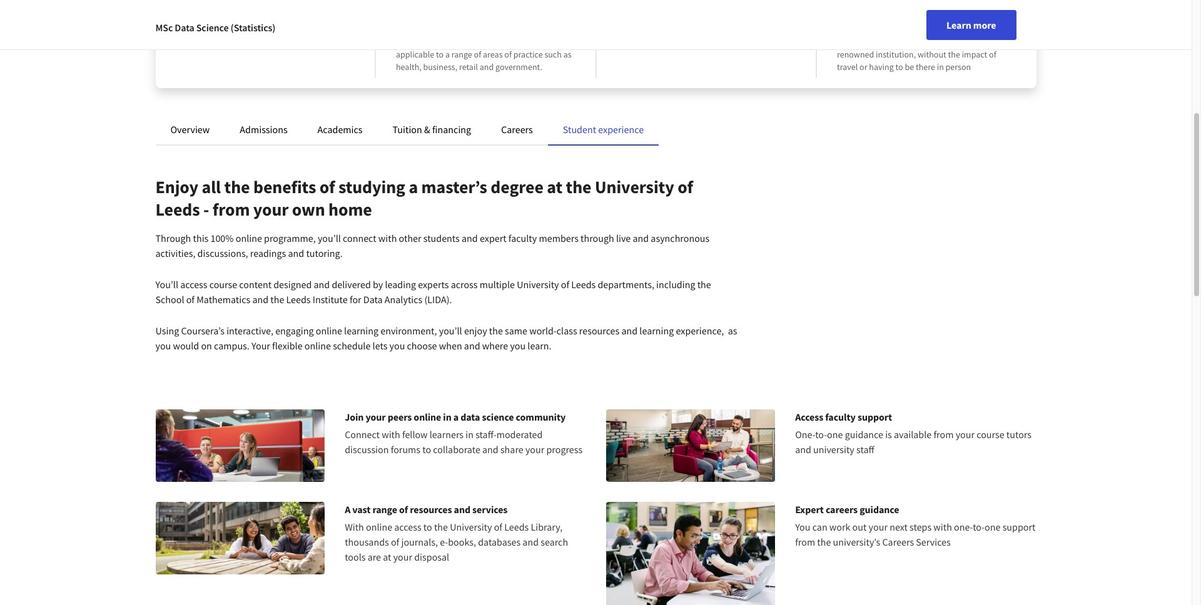Task type: locate. For each thing, give the bounding box(es) containing it.
of right school on the left of the page
[[186, 293, 195, 306]]

of up journals,
[[399, 503, 408, 516]]

university
[[229, 36, 266, 48], [595, 176, 674, 198], [517, 278, 559, 291], [450, 521, 492, 533]]

tuition
[[393, 123, 422, 136]]

1 vertical spatial by
[[373, 278, 383, 291]]

0 vertical spatial degree
[[904, 36, 929, 48]]

0 vertical spatial at
[[547, 176, 562, 198]]

you
[[795, 521, 810, 533]]

per
[[738, 36, 750, 48]]

data
[[175, 21, 194, 34], [363, 293, 383, 306]]

learning down including
[[640, 325, 674, 337]]

1 horizontal spatial as
[[728, 325, 737, 337]]

your right join in the left of the page
[[366, 411, 386, 424]]

degree
[[904, 36, 929, 48], [491, 176, 544, 198]]

you'll up tutoring.
[[318, 232, 341, 245]]

student experience link
[[563, 123, 644, 136]]

1 vertical spatial careers
[[882, 536, 914, 548]]

a down demand
[[445, 49, 450, 60]]

range right vast
[[372, 503, 397, 516]]

engaging
[[275, 325, 314, 337]]

support up is
[[858, 411, 892, 424]]

support inside expert careers guidance you can work out your next steps with one-to-one support from the university's careers services
[[1003, 521, 1036, 533]]

one right one- at right
[[985, 521, 1001, 533]]

1 vertical spatial you'll
[[439, 325, 462, 337]]

1 horizontal spatial learning
[[640, 325, 674, 337]]

academics
[[318, 123, 363, 136]]

in right there
[[937, 61, 944, 73]]

the up e- on the left bottom of page
[[434, 521, 448, 533]]

in
[[658, 36, 665, 48], [937, 61, 944, 73], [443, 411, 451, 424], [466, 429, 474, 441]]

0 horizontal spatial range
[[372, 503, 397, 516]]

your right out
[[869, 521, 888, 533]]

university down (statistics)
[[229, 36, 266, 48]]

2 you from the left
[[389, 340, 405, 352]]

to left be
[[896, 61, 903, 73]]

and down enjoy
[[464, 340, 480, 352]]

your inside access faculty support one-to-one guidance is available from your course tutors and university staff
[[956, 429, 975, 441]]

expert
[[795, 503, 824, 516]]

your inside expert careers guidance you can work out your next steps with one-to-one support from the university's careers services
[[869, 521, 888, 533]]

such
[[544, 49, 562, 60]]

access inside "a vast range of resources and services with online access to the university of leeds library, thousands of journals, e-books, databases and search tools are at your disposal"
[[394, 521, 421, 533]]

data up offered
[[175, 21, 194, 34]]

of up the databases
[[494, 521, 502, 533]]

from inside access faculty support one-to-one guidance is available from your course tutors and university staff
[[934, 429, 954, 441]]

online up the thousands
[[366, 521, 392, 533]]

tutors
[[1006, 429, 1032, 441]]

1 horizontal spatial at
[[547, 176, 562, 198]]

180
[[617, 36, 630, 48]]

enjoy
[[464, 325, 487, 337]]

data right for
[[363, 293, 383, 306]]

1 horizontal spatial credits
[[712, 36, 736, 48]]

course
[[752, 36, 776, 48], [209, 278, 237, 291], [977, 429, 1004, 441]]

1 credits from the left
[[631, 36, 656, 48]]

as inside the using coursera's interactive, engaging online learning environment, you'll enjoy the same world-class resources and learning experience,  as you would on campus. your flexible online schedule lets you choose when and where you learn.
[[728, 325, 737, 337]]

2 credits from the left
[[712, 36, 736, 48]]

of right impact
[[989, 49, 996, 60]]

1 horizontal spatial to-
[[973, 521, 985, 533]]

0 vertical spatial as
[[563, 49, 572, 60]]

range up retail
[[452, 49, 472, 60]]

1 horizontal spatial course
[[752, 36, 776, 48]]

1 horizontal spatial access
[[394, 521, 421, 533]]

your down moderated
[[525, 444, 544, 456]]

0 vertical spatial support
[[858, 411, 892, 424]]

from inside expert careers guidance you can work out your next steps with one-to-one support from the university's careers services
[[795, 536, 815, 548]]

1 vertical spatial to-
[[973, 521, 985, 533]]

build in-demand statistical  skills and expertise applicable to a range of areas of practice such as health, business, retail and government.
[[396, 36, 572, 73]]

academics link
[[318, 123, 363, 136]]

through
[[155, 232, 191, 245]]

0 vertical spatial faculty
[[509, 232, 537, 245]]

leeds inside enjoy all the benefits of studying a master's degree at the university of leeds - from your own home
[[155, 198, 200, 221]]

access
[[795, 411, 823, 424]]

0 vertical spatial with
[[378, 232, 397, 245]]

1 horizontal spatial faculty
[[825, 411, 856, 424]]

your up programme,
[[253, 198, 289, 221]]

and down the staff-
[[482, 444, 498, 456]]

your down journals,
[[393, 551, 412, 564]]

to up business,
[[436, 49, 444, 60]]

the inside the using coursera's interactive, engaging online learning environment, you'll enjoy the same world-class resources and learning experience,  as you would on campus. your flexible online schedule lets you choose when and where you learn.
[[489, 325, 503, 337]]

the
[[215, 36, 227, 48], [948, 49, 960, 60], [224, 176, 250, 198], [566, 176, 592, 198], [697, 278, 711, 291], [270, 293, 284, 306], [489, 325, 503, 337], [434, 521, 448, 533], [817, 536, 831, 548]]

0 horizontal spatial resources
[[410, 503, 452, 516]]

1 vertical spatial one
[[985, 521, 1001, 533]]

to down fellow
[[422, 444, 431, 456]]

degree inside earn a prestigious degree from a world- renowned institution, without the impact of travel or having to be there in person
[[904, 36, 929, 48]]

tuition & financing link
[[393, 123, 471, 136]]

0 horizontal spatial learning
[[344, 325, 378, 337]]

the up where
[[489, 325, 503, 337]]

the down msc data science (statistics)
[[215, 36, 227, 48]]

search
[[541, 536, 568, 548]]

admissions
[[240, 123, 288, 136]]

1 vertical spatial support
[[1003, 521, 1036, 533]]

0 vertical spatial data
[[175, 21, 194, 34]]

tutoring.
[[306, 247, 343, 260]]

faculty inside through this 100% online programme, you'll connect with other students and expert faculty members through live and asynchronous activities, discussions, readings and tutoring.
[[509, 232, 537, 245]]

0 horizontal spatial faculty
[[509, 232, 537, 245]]

can
[[812, 521, 827, 533]]

online inside through this 100% online programme, you'll connect with other students and expert faculty members through live and asynchronous activities, discussions, readings and tutoring.
[[236, 232, 262, 245]]

a down the learn
[[950, 36, 955, 48]]

from inside enjoy all the benefits of studying a master's degree at the university of leeds - from your own home
[[213, 198, 250, 221]]

course inside access faculty support one-to-one guidance is available from your course tutors and university staff
[[977, 429, 1004, 441]]

0 horizontal spatial one
[[827, 429, 843, 441]]

a left master's at the top left
[[409, 176, 418, 198]]

faculty inside access faculty support one-to-one guidance is available from your course tutors and university staff
[[825, 411, 856, 424]]

the inside earn a prestigious degree from a world- renowned institution, without the impact of travel or having to be there in person
[[948, 49, 960, 60]]

with inside expert careers guidance you can work out your next steps with one-to-one support from the university's careers services
[[934, 521, 952, 533]]

campus.
[[214, 340, 249, 352]]

1 vertical spatial resources
[[410, 503, 452, 516]]

course left tutors
[[977, 429, 1004, 441]]

from up without
[[931, 36, 949, 48]]

1 vertical spatial degree
[[491, 176, 544, 198]]

0 vertical spatial by
[[205, 36, 213, 48]]

science up offered
[[196, 21, 229, 34]]

3 you from the left
[[510, 340, 526, 352]]

out
[[852, 521, 867, 533]]

benefits
[[253, 176, 316, 198]]

1 horizontal spatial data
[[363, 293, 383, 306]]

careers
[[501, 123, 533, 136], [882, 536, 914, 548]]

0 horizontal spatial support
[[858, 411, 892, 424]]

your right available
[[956, 429, 975, 441]]

credits
[[631, 36, 656, 48], [712, 36, 736, 48]]

0 vertical spatial access
[[180, 278, 207, 291]]

connect
[[343, 232, 376, 245]]

0 vertical spatial resources
[[579, 325, 619, 337]]

online up fellow
[[414, 411, 441, 424]]

1 vertical spatial with
[[382, 429, 400, 441]]

1 horizontal spatial world-
[[956, 36, 980, 48]]

by left leading on the left top
[[373, 278, 383, 291]]

of
[[214, 19, 224, 34], [268, 36, 275, 48], [474, 49, 481, 60], [504, 49, 512, 60], [989, 49, 996, 60], [319, 176, 335, 198], [678, 176, 693, 198], [561, 278, 569, 291], [186, 293, 195, 306], [399, 503, 408, 516], [494, 521, 502, 533], [391, 536, 399, 548]]

you right lets
[[389, 340, 405, 352]]

the inside expert careers guidance you can work out your next steps with one-to-one support from the university's careers services
[[817, 536, 831, 548]]

including
[[656, 278, 695, 291]]

0 horizontal spatial as
[[563, 49, 572, 60]]

&
[[424, 123, 430, 136]]

credits right 15
[[712, 36, 736, 48]]

learning up schedule
[[344, 325, 378, 337]]

2 horizontal spatial you
[[510, 340, 526, 352]]

institute
[[313, 293, 348, 306]]

and down programme,
[[288, 247, 304, 260]]

science for data
[[196, 21, 229, 34]]

access
[[180, 278, 207, 291], [394, 521, 421, 533]]

access inside "you'll access course content designed and delivered by leading experts across multiple university of leeds departments, including the school of mathematics and the leeds institute for data analytics (lida)."
[[180, 278, 207, 291]]

one-
[[795, 429, 815, 441]]

1 vertical spatial range
[[372, 503, 397, 516]]

your
[[251, 340, 270, 352]]

in left the staff-
[[466, 429, 474, 441]]

to
[[436, 49, 444, 60], [896, 61, 903, 73], [422, 444, 431, 456], [423, 521, 432, 533]]

at inside "a vast range of resources and services with online access to the university of leeds library, thousands of journals, e-books, databases and search tools are at your disposal"
[[383, 551, 391, 564]]

your inside "a vast range of resources and services with online access to the university of leeds library, thousands of journals, e-books, databases and search tools are at your disposal"
[[393, 551, 412, 564]]

careers left student
[[501, 123, 533, 136]]

guidance up next
[[860, 503, 899, 516]]

services
[[472, 503, 508, 516]]

enjoy all the benefits of studying a master's degree at the university of leeds - from your own home
[[155, 176, 693, 221]]

at up members
[[547, 176, 562, 198]]

course up 'mathematics'
[[209, 278, 237, 291]]

resources right class
[[579, 325, 619, 337]]

there
[[916, 61, 935, 73]]

the down can
[[817, 536, 831, 548]]

with left other
[[378, 232, 397, 245]]

a vast range of resources and services with online access to the university of leeds library, thousands of journals, e-books, databases and search tools are at your disposal
[[345, 503, 568, 564]]

university inside enjoy all the benefits of studying a master's degree at the university of leeds - from your own home
[[595, 176, 674, 198]]

world- inside the using coursera's interactive, engaging online learning environment, you'll enjoy the same world-class resources and learning experience,  as you would on campus. your flexible online schedule lets you choose when and where you learn.
[[529, 325, 557, 337]]

having
[[869, 61, 894, 73]]

1 vertical spatial world-
[[529, 325, 557, 337]]

1 you from the left
[[155, 340, 171, 352]]

to inside build in-demand statistical  skills and expertise applicable to a range of areas of practice such as health, business, retail and government.
[[436, 49, 444, 60]]

180 credits in total and 15 credits per course
[[617, 36, 776, 48]]

0 vertical spatial one
[[827, 429, 843, 441]]

1 horizontal spatial by
[[373, 278, 383, 291]]

1 horizontal spatial careers
[[882, 536, 914, 548]]

1 vertical spatial faculty
[[825, 411, 856, 424]]

share
[[500, 444, 523, 456]]

1 vertical spatial at
[[383, 551, 391, 564]]

a left data
[[453, 411, 459, 424]]

progress
[[546, 444, 583, 456]]

0 horizontal spatial world-
[[529, 325, 557, 337]]

1 horizontal spatial support
[[1003, 521, 1036, 533]]

you
[[155, 340, 171, 352], [389, 340, 405, 352], [510, 340, 526, 352]]

master of science offered by the university of leeds
[[175, 19, 298, 48]]

university right multiple
[[517, 278, 559, 291]]

world- up impact
[[956, 36, 980, 48]]

1 horizontal spatial range
[[452, 49, 472, 60]]

from down you
[[795, 536, 815, 548]]

1 horizontal spatial you
[[389, 340, 405, 352]]

you'll up when
[[439, 325, 462, 337]]

1 horizontal spatial you'll
[[439, 325, 462, 337]]

and down library,
[[523, 536, 539, 548]]

e-
[[440, 536, 448, 548]]

you'll inside the using coursera's interactive, engaging online learning environment, you'll enjoy the same world-class resources and learning experience,  as you would on campus. your flexible online schedule lets you choose when and where you learn.
[[439, 325, 462, 337]]

1 vertical spatial data
[[363, 293, 383, 306]]

0 horizontal spatial data
[[175, 21, 194, 34]]

2 vertical spatial with
[[934, 521, 952, 533]]

1 horizontal spatial one
[[985, 521, 1001, 533]]

science inside master of science offered by the university of leeds
[[227, 19, 268, 34]]

offered
[[175, 36, 203, 48]]

of left journals,
[[391, 536, 399, 548]]

access right the you'll
[[180, 278, 207, 291]]

faculty right 'access'
[[825, 411, 856, 424]]

0 horizontal spatial at
[[383, 551, 391, 564]]

university inside "a vast range of resources and services with online access to the university of leeds library, thousands of journals, e-books, databases and search tools are at your disposal"
[[450, 521, 492, 533]]

1 vertical spatial course
[[209, 278, 237, 291]]

0 horizontal spatial you
[[155, 340, 171, 352]]

0 vertical spatial course
[[752, 36, 776, 48]]

from right -
[[213, 198, 250, 221]]

support right one- at right
[[1003, 521, 1036, 533]]

0 vertical spatial you'll
[[318, 232, 341, 245]]

the up person in the top right of the page
[[948, 49, 960, 60]]

1 vertical spatial guidance
[[860, 503, 899, 516]]

business,
[[423, 61, 457, 73]]

with for expert
[[934, 521, 952, 533]]

careers inside expert careers guidance you can work out your next steps with one-to-one support from the university's careers services
[[882, 536, 914, 548]]

to inside earn a prestigious degree from a world- renowned institution, without the impact of travel or having to be there in person
[[896, 61, 903, 73]]

guidance up staff
[[845, 429, 883, 441]]

you down using
[[155, 340, 171, 352]]

0 vertical spatial to-
[[815, 429, 827, 441]]

to up journals,
[[423, 521, 432, 533]]

1 vertical spatial as
[[728, 325, 737, 337]]

as inside build in-demand statistical  skills and expertise applicable to a range of areas of practice such as health, business, retail and government.
[[563, 49, 572, 60]]

0 horizontal spatial to-
[[815, 429, 827, 441]]

degree up without
[[904, 36, 929, 48]]

when
[[439, 340, 462, 352]]

learn more button
[[927, 10, 1016, 40]]

0 vertical spatial world-
[[956, 36, 980, 48]]

course right per
[[752, 36, 776, 48]]

0 horizontal spatial degree
[[491, 176, 544, 198]]

university up live
[[595, 176, 674, 198]]

degree inside enjoy all the benefits of studying a master's degree at the university of leeds - from your own home
[[491, 176, 544, 198]]

you'll inside through this 100% online programme, you'll connect with other students and expert faculty members through live and asynchronous activities, discussions, readings and tutoring.
[[318, 232, 341, 245]]

online
[[236, 232, 262, 245], [316, 325, 342, 337], [305, 340, 331, 352], [414, 411, 441, 424], [366, 521, 392, 533]]

1 vertical spatial access
[[394, 521, 421, 533]]

msc data science (statistics)
[[155, 21, 275, 34]]

a
[[856, 36, 860, 48], [950, 36, 955, 48], [445, 49, 450, 60], [409, 176, 418, 198], [453, 411, 459, 424]]

2 horizontal spatial course
[[977, 429, 1004, 441]]

you'll
[[318, 232, 341, 245], [439, 325, 462, 337]]

with inside join your peers online in a data science community connect with fellow learners in staff-moderated discussion forums to collaborate and share your progress
[[382, 429, 400, 441]]

0 horizontal spatial you'll
[[318, 232, 341, 245]]

degree up the expert
[[491, 176, 544, 198]]

vast
[[352, 503, 371, 516]]

0 horizontal spatial course
[[209, 278, 237, 291]]

1 horizontal spatial degree
[[904, 36, 929, 48]]

readings
[[250, 247, 286, 260]]

you down same at the left of page
[[510, 340, 526, 352]]

0 vertical spatial guidance
[[845, 429, 883, 441]]

online up readings
[[236, 232, 262, 245]]

0 horizontal spatial access
[[180, 278, 207, 291]]

credits right 180
[[631, 36, 656, 48]]

0 horizontal spatial careers
[[501, 123, 533, 136]]

resources up journals,
[[410, 503, 452, 516]]

school
[[155, 293, 184, 306]]

0 horizontal spatial by
[[205, 36, 213, 48]]

at right are
[[383, 551, 391, 564]]

0 vertical spatial range
[[452, 49, 472, 60]]

with down peers
[[382, 429, 400, 441]]

2 vertical spatial course
[[977, 429, 1004, 441]]

statistical
[[459, 36, 494, 48]]

government.
[[495, 61, 542, 73]]

admissions link
[[240, 123, 288, 136]]

staff-
[[476, 429, 497, 441]]

collaborate
[[433, 444, 480, 456]]

science for of
[[227, 19, 268, 34]]

course inside "you'll access course content designed and delivered by leading experts across multiple university of leeds departments, including the school of mathematics and the leeds institute for data analytics (lida)."
[[209, 278, 237, 291]]

science right master
[[227, 19, 268, 34]]

and down the one-
[[795, 444, 811, 456]]

1 horizontal spatial resources
[[579, 325, 619, 337]]

from right available
[[934, 429, 954, 441]]

by inside "you'll access course content designed and delivered by leading experts across multiple university of leeds departments, including the school of mathematics and the leeds institute for data analytics (lida)."
[[373, 278, 383, 291]]

to- right steps
[[973, 521, 985, 533]]

of down statistical
[[474, 49, 481, 60]]

programme,
[[264, 232, 316, 245]]

one up university
[[827, 429, 843, 441]]

university up books,
[[450, 521, 492, 533]]

class
[[557, 325, 577, 337]]

0 horizontal spatial credits
[[631, 36, 656, 48]]

university inside master of science offered by the university of leeds
[[229, 36, 266, 48]]



Task type: vqa. For each thing, say whether or not it's contained in the screenshot.
accepted.
no



Task type: describe. For each thing, give the bounding box(es) containing it.
be
[[905, 61, 914, 73]]

and left 15
[[685, 36, 699, 48]]

earn a prestigious degree from a world- renowned institution, without the impact of travel or having to be there in person
[[837, 36, 996, 73]]

and up practice in the left of the page
[[515, 36, 530, 48]]

work
[[829, 521, 850, 533]]

leeds inside master of science offered by the university of leeds
[[277, 36, 298, 48]]

health,
[[396, 61, 422, 73]]

a inside build in-demand statistical  skills and expertise applicable to a range of areas of practice such as health, business, retail and government.
[[445, 49, 450, 60]]

msc
[[155, 21, 173, 34]]

all
[[202, 176, 221, 198]]

student
[[563, 123, 596, 136]]

and down departments, at the top
[[621, 325, 638, 337]]

practice
[[513, 49, 543, 60]]

guidance inside access faculty support one-to-one guidance is available from your course tutors and university staff
[[845, 429, 883, 441]]

the down designed
[[270, 293, 284, 306]]

peers
[[388, 411, 412, 424]]

discussion
[[345, 444, 389, 456]]

a inside enjoy all the benefits of studying a master's degree at the university of leeds - from your own home
[[409, 176, 418, 198]]

community
[[516, 411, 566, 424]]

as for build in-demand statistical  skills and expertise applicable to a range of areas of practice such as health, business, retail and government.
[[563, 49, 572, 60]]

online inside join your peers online in a data science community connect with fellow learners in staff-moderated discussion forums to collaborate and share your progress
[[414, 411, 441, 424]]

at inside enjoy all the benefits of studying a master's degree at the university of leeds - from your own home
[[547, 176, 562, 198]]

master
[[175, 19, 211, 34]]

tuition & financing
[[393, 123, 471, 136]]

across
[[451, 278, 478, 291]]

lets
[[373, 340, 387, 352]]

online inside "a vast range of resources and services with online access to the university of leeds library, thousands of journals, e-books, databases and search tools are at your disposal"
[[366, 521, 392, 533]]

fellow
[[402, 429, 428, 441]]

studying
[[338, 176, 405, 198]]

applicable
[[396, 49, 434, 60]]

is
[[885, 429, 892, 441]]

and down content
[[252, 293, 268, 306]]

range inside "a vast range of resources and services with online access to the university of leeds library, thousands of journals, e-books, databases and search tools are at your disposal"
[[372, 503, 397, 516]]

on
[[201, 340, 212, 352]]

through
[[581, 232, 614, 245]]

online down engaging
[[305, 340, 331, 352]]

content
[[239, 278, 272, 291]]

and left the expert
[[462, 232, 478, 245]]

resources inside the using coursera's interactive, engaging online learning environment, you'll enjoy the same world-class resources and learning experience,  as you would on campus. your flexible online schedule lets you choose when and where you learn.
[[579, 325, 619, 337]]

home
[[329, 198, 372, 221]]

to- inside expert careers guidance you can work out your next steps with one-to-one support from the university's careers services
[[973, 521, 985, 533]]

of down (statistics)
[[268, 36, 275, 48]]

learn
[[947, 19, 971, 31]]

data inside "you'll access course content designed and delivered by leading experts across multiple university of leeds departments, including the school of mathematics and the leeds institute for data analytics (lida)."
[[363, 293, 383, 306]]

asynchronous
[[651, 232, 710, 245]]

and right live
[[633, 232, 649, 245]]

one inside access faculty support one-to-one guidance is available from your course tutors and university staff
[[827, 429, 843, 441]]

flexible
[[272, 340, 303, 352]]

a right earn on the top right
[[856, 36, 860, 48]]

leading
[[385, 278, 416, 291]]

the up the through at the top of the page
[[566, 176, 592, 198]]

would
[[173, 340, 199, 352]]

mathematics
[[197, 293, 250, 306]]

experts
[[418, 278, 449, 291]]

with for join
[[382, 429, 400, 441]]

master's
[[421, 176, 487, 198]]

impact
[[962, 49, 987, 60]]

person
[[946, 61, 971, 73]]

as for using coursera's interactive, engaging online learning environment, you'll enjoy the same world-class resources and learning experience,  as you would on campus. your flexible online schedule lets you choose when and where you learn.
[[728, 325, 737, 337]]

designed
[[274, 278, 312, 291]]

range inside build in-demand statistical  skills and expertise applicable to a range of areas of practice such as health, business, retail and government.
[[452, 49, 472, 60]]

access faculty support one-to-one guidance is available from your course tutors and university staff
[[795, 411, 1032, 456]]

coursera's
[[181, 325, 225, 337]]

of down skills
[[504, 49, 512, 60]]

0 vertical spatial careers
[[501, 123, 533, 136]]

2 learning from the left
[[640, 325, 674, 337]]

earn
[[837, 36, 854, 48]]

to inside join your peers online in a data science community connect with fellow learners in staff-moderated discussion forums to collaborate and share your progress
[[422, 444, 431, 456]]

of inside earn a prestigious degree from a world- renowned institution, without the impact of travel or having to be there in person
[[989, 49, 996, 60]]

science
[[482, 411, 514, 424]]

1 learning from the left
[[344, 325, 378, 337]]

and down areas
[[480, 61, 494, 73]]

connect
[[345, 429, 380, 441]]

activities,
[[155, 247, 195, 260]]

schedule
[[333, 340, 371, 352]]

a
[[345, 503, 350, 516]]

prestigious
[[862, 36, 902, 48]]

to inside "a vast range of resources and services with online access to the university of leeds library, thousands of journals, e-books, databases and search tools are at your disposal"
[[423, 521, 432, 533]]

travel
[[837, 61, 858, 73]]

multiple
[[480, 278, 515, 291]]

retail
[[459, 61, 478, 73]]

through this 100% online programme, you'll connect with other students and expert faculty members through live and asynchronous activities, discussions, readings and tutoring.
[[155, 232, 710, 260]]

a inside join your peers online in a data science community connect with fellow learners in staff-moderated discussion forums to collaborate and share your progress
[[453, 411, 459, 424]]

-
[[203, 198, 209, 221]]

world- inside earn a prestigious degree from a world- renowned institution, without the impact of travel or having to be there in person
[[956, 36, 980, 48]]

where
[[482, 340, 508, 352]]

total
[[667, 36, 683, 48]]

your inside enjoy all the benefits of studying a master's degree at the university of leeds - from your own home
[[253, 198, 289, 221]]

15
[[701, 36, 710, 48]]

analytics
[[385, 293, 422, 306]]

to- inside access faculty support one-to-one guidance is available from your course tutors and university staff
[[815, 429, 827, 441]]

financing
[[432, 123, 471, 136]]

tools
[[345, 551, 366, 564]]

interactive,
[[227, 325, 273, 337]]

skills
[[495, 36, 514, 48]]

student experience
[[563, 123, 644, 136]]

one inside expert careers guidance you can work out your next steps with one-to-one support from the university's careers services
[[985, 521, 1001, 533]]

are
[[368, 551, 381, 564]]

discussions,
[[197, 247, 248, 260]]

and inside access faculty support one-to-one guidance is available from your course tutors and university staff
[[795, 444, 811, 456]]

of right benefits
[[319, 176, 335, 198]]

in inside earn a prestigious degree from a world- renowned institution, without the impact of travel or having to be there in person
[[937, 61, 944, 73]]

demand
[[427, 36, 457, 48]]

and up institute
[[314, 278, 330, 291]]

or
[[860, 61, 867, 73]]

in up learners
[[443, 411, 451, 424]]

same
[[505, 325, 527, 337]]

expertise
[[531, 36, 565, 48]]

from inside earn a prestigious degree from a world- renowned institution, without the impact of travel or having to be there in person
[[931, 36, 949, 48]]

and inside join your peers online in a data science community connect with fellow learners in staff-moderated discussion forums to collaborate and share your progress
[[482, 444, 498, 456]]

books,
[[448, 536, 476, 548]]

thousands
[[345, 536, 389, 548]]

data
[[461, 411, 480, 424]]

with
[[345, 521, 364, 533]]

the inside "a vast range of resources and services with online access to the university of leeds library, thousands of journals, e-books, databases and search tools are at your disposal"
[[434, 521, 448, 533]]

other
[[399, 232, 421, 245]]

using coursera's interactive, engaging online learning environment, you'll enjoy the same world-class resources and learning experience,  as you would on campus. your flexible online schedule lets you choose when and where you learn.
[[155, 325, 737, 352]]

online up schedule
[[316, 325, 342, 337]]

enjoy
[[155, 176, 198, 198]]

university inside "you'll access course content designed and delivered by leading experts across multiple university of leeds departments, including the school of mathematics and the leeds institute for data analytics (lida)."
[[517, 278, 559, 291]]

and left the "services"
[[454, 503, 470, 516]]

of up class
[[561, 278, 569, 291]]

in left "total"
[[658, 36, 665, 48]]

with inside through this 100% online programme, you'll connect with other students and expert faculty members through live and asynchronous activities, discussions, readings and tutoring.
[[378, 232, 397, 245]]

live
[[616, 232, 631, 245]]

join your peers online in a data science community connect with fellow learners in staff-moderated discussion forums to collaborate and share your progress
[[345, 411, 583, 456]]

leeds inside "a vast range of resources and services with online access to the university of leeds library, thousands of journals, e-books, databases and search tools are at your disposal"
[[504, 521, 529, 533]]

by inside master of science offered by the university of leeds
[[205, 36, 213, 48]]

of up asynchronous on the right top
[[678, 176, 693, 198]]

the inside master of science offered by the university of leeds
[[215, 36, 227, 48]]

journals,
[[401, 536, 438, 548]]

build
[[396, 36, 415, 48]]

without
[[918, 49, 946, 60]]

of right master
[[214, 19, 224, 34]]

the right all
[[224, 176, 250, 198]]

experience
[[598, 123, 644, 136]]

support inside access faculty support one-to-one guidance is available from your course tutors and university staff
[[858, 411, 892, 424]]

resources inside "a vast range of resources and services with online access to the university of leeds library, thousands of journals, e-books, databases and search tools are at your disposal"
[[410, 503, 452, 516]]

guidance inside expert careers guidance you can work out your next steps with one-to-one support from the university's careers services
[[860, 503, 899, 516]]

100%
[[210, 232, 234, 245]]

students
[[423, 232, 460, 245]]

the right including
[[697, 278, 711, 291]]

environment,
[[380, 325, 437, 337]]

members
[[539, 232, 579, 245]]

departments,
[[598, 278, 654, 291]]



